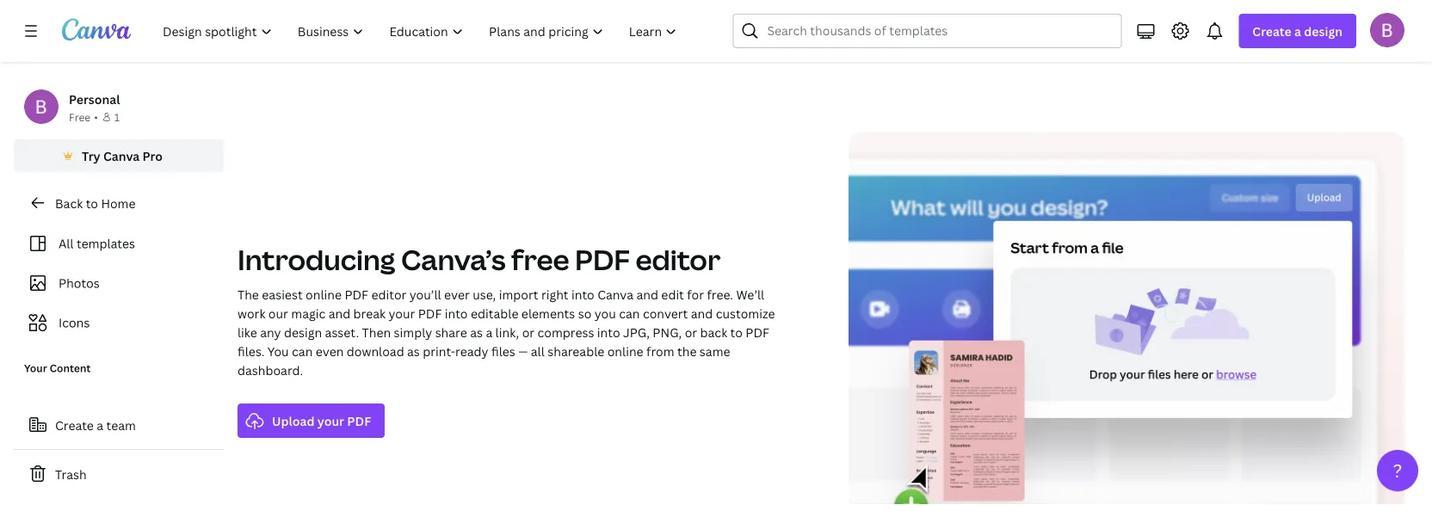 Task type: describe. For each thing, give the bounding box(es) containing it.
use,
[[473, 286, 496, 303]]

you
[[268, 343, 289, 359]]

create a team button
[[14, 408, 224, 443]]

canva inside button
[[103, 148, 140, 164]]

pdf inside 'button'
[[347, 413, 371, 429]]

create for create a team
[[55, 417, 94, 433]]

a for team
[[97, 417, 103, 433]]

—
[[518, 343, 528, 359]]

0 horizontal spatial editor
[[371, 286, 407, 303]]

canva inside introducing canva's free pdf editor the easiest online pdf editor you'll ever use, import right into canva and edit for free. we'll work our magic and break your pdf into editable elements so you can convert and customize like any design asset. then simply share as a link, or compress into jpg, png, or back to pdf files. you can even download as print-ready files — all shareable online from the same dashboard.
[[598, 286, 634, 303]]

create for create a design
[[1253, 23, 1292, 39]]

create a design
[[1253, 23, 1343, 39]]

trust
[[809, 36, 829, 48]]

free
[[69, 110, 91, 124]]

+75m
[[739, 36, 760, 48]]

top level navigation element
[[152, 14, 692, 48]]

editable
[[471, 305, 519, 322]]

work
[[238, 305, 266, 322]]

team
[[106, 417, 136, 433]]

worldwide
[[859, 36, 904, 48]]

ready
[[456, 343, 489, 359]]

right
[[541, 286, 569, 303]]

easiest
[[262, 286, 303, 303]]

photos link
[[24, 267, 214, 300]]

personal
[[69, 91, 120, 107]]

all
[[59, 235, 74, 252]]

our
[[268, 305, 288, 322]]

bob builder image
[[1371, 13, 1405, 47]]

back
[[55, 195, 83, 211]]

free.
[[707, 286, 733, 303]]

convert
[[643, 305, 688, 322]]

upload your pdf
[[272, 413, 371, 429]]

design inside introducing canva's free pdf editor the easiest online pdf editor you'll ever use, import right into canva and edit for free. we'll work our magic and break your pdf into editable elements so you can convert and customize like any design asset. then simply share as a link, or compress into jpg, png, or back to pdf files. you can even download as print-ready files — all shareable online from the same dashboard.
[[284, 324, 322, 340]]

your content
[[24, 361, 91, 375]]

asset.
[[325, 324, 359, 340]]

0 vertical spatial to
[[86, 195, 98, 211]]

free
[[511, 241, 570, 279]]

files
[[492, 343, 516, 359]]

photos
[[59, 275, 100, 291]]

0 vertical spatial into
[[572, 286, 595, 303]]

0 horizontal spatial and
[[329, 305, 351, 322]]

all templates link
[[24, 227, 214, 260]]

trash
[[55, 466, 87, 483]]

canva's
[[401, 241, 506, 279]]

a inside introducing canva's free pdf editor the easiest online pdf editor you'll ever use, import right into canva and edit for free. we'll work our magic and break your pdf into editable elements so you can convert and customize like any design asset. then simply share as a link, or compress into jpg, png, or back to pdf files. you can even download as print-ready files — all shareable online from the same dashboard.
[[486, 324, 493, 340]]

we'll
[[736, 286, 765, 303]]

pdf up break
[[345, 286, 369, 303]]

pdf up 'you'
[[575, 241, 630, 279]]

you
[[595, 305, 616, 322]]

1 horizontal spatial can
[[619, 305, 640, 322]]

icons
[[59, 315, 90, 331]]

pro
[[143, 148, 163, 164]]

create a design button
[[1239, 14, 1357, 48]]

link,
[[496, 324, 519, 340]]

•
[[94, 110, 98, 124]]

? button
[[1377, 450, 1419, 492]]

design inside dropdown button
[[1305, 23, 1343, 39]]



Task type: vqa. For each thing, say whether or not it's contained in the screenshot.
editor to the left
yes



Task type: locate. For each thing, give the bounding box(es) containing it.
0 horizontal spatial canva
[[103, 148, 140, 164]]

try canva pro button
[[14, 139, 224, 172]]

create down sony music image
[[1253, 23, 1292, 39]]

the
[[678, 343, 697, 359]]

or
[[522, 324, 535, 340], [685, 324, 697, 340]]

0 horizontal spatial a
[[97, 417, 103, 433]]

your inside 'button'
[[318, 413, 344, 429]]

so
[[578, 305, 592, 322]]

introducing canva's free pdf editor image
[[849, 132, 1405, 505]]

online up magic on the left of the page
[[306, 286, 342, 303]]

create inside dropdown button
[[1253, 23, 1292, 39]]

a left team
[[97, 417, 103, 433]]

templates
[[77, 235, 135, 252]]

2 horizontal spatial into
[[597, 324, 620, 340]]

from
[[647, 343, 675, 359]]

can up 'jpg,'
[[619, 305, 640, 322]]

1 horizontal spatial your
[[389, 305, 415, 322]]

a left link,
[[486, 324, 493, 340]]

to inside introducing canva's free pdf editor the easiest online pdf editor you'll ever use, import right into canva and edit for free. we'll work our magic and break your pdf into editable elements so you can convert and customize like any design asset. then simply share as a link, or compress into jpg, png, or back to pdf files. you can even download as print-ready files — all shareable online from the same dashboard.
[[731, 324, 743, 340]]

online down 'jpg,'
[[608, 343, 644, 359]]

2 vertical spatial a
[[97, 417, 103, 433]]

content
[[50, 361, 91, 375]]

a
[[1295, 23, 1302, 39], [486, 324, 493, 340], [97, 417, 103, 433]]

back to home
[[55, 195, 136, 211]]

can right you
[[292, 343, 313, 359]]

1 vertical spatial create
[[55, 417, 94, 433]]

0 horizontal spatial online
[[306, 286, 342, 303]]

canva up 'you'
[[598, 286, 634, 303]]

you'll
[[410, 286, 441, 303]]

customize
[[716, 305, 775, 322]]

0 vertical spatial your
[[389, 305, 415, 322]]

Search search field
[[767, 15, 1111, 47]]

introducing canva's free pdf editor the easiest online pdf editor you'll ever use, import right into canva and edit for free. we'll work our magic and break your pdf into editable elements so you can convert and customize like any design asset. then simply share as a link, or compress into jpg, png, or back to pdf files. you can even download as print-ready files — all shareable online from the same dashboard.
[[238, 241, 775, 378]]

magic
[[291, 305, 326, 322]]

the
[[238, 286, 259, 303]]

import
[[499, 286, 539, 303]]

customers
[[762, 36, 807, 48]]

and left "edit"
[[637, 286, 659, 303]]

ever
[[444, 286, 470, 303]]

canva right try
[[103, 148, 140, 164]]

your up simply at the left bottom
[[389, 305, 415, 322]]

1 vertical spatial editor
[[371, 286, 407, 303]]

1 vertical spatial can
[[292, 343, 313, 359]]

design down sony music image
[[1305, 23, 1343, 39]]

and down the for
[[691, 305, 713, 322]]

0 horizontal spatial design
[[284, 324, 322, 340]]

1 vertical spatial canva
[[103, 148, 140, 164]]

back to home link
[[14, 186, 224, 220]]

pdf
[[575, 241, 630, 279], [345, 286, 369, 303], [418, 305, 442, 322], [746, 324, 770, 340], [347, 413, 371, 429]]

print-
[[423, 343, 456, 359]]

back
[[700, 324, 728, 340]]

0 vertical spatial online
[[306, 286, 342, 303]]

canva right "trust"
[[831, 36, 857, 48]]

create inside button
[[55, 417, 94, 433]]

your
[[389, 305, 415, 322], [318, 413, 344, 429]]

0 horizontal spatial as
[[407, 343, 420, 359]]

compress
[[538, 324, 594, 340]]

a inside button
[[97, 417, 103, 433]]

try
[[82, 148, 100, 164]]

1 or from the left
[[522, 324, 535, 340]]

0 vertical spatial a
[[1295, 23, 1302, 39]]

then
[[362, 324, 391, 340]]

upload
[[272, 413, 315, 429]]

create a team
[[55, 417, 136, 433]]

2 vertical spatial into
[[597, 324, 620, 340]]

download
[[347, 343, 404, 359]]

0 vertical spatial create
[[1253, 23, 1292, 39]]

0 horizontal spatial create
[[55, 417, 94, 433]]

1 horizontal spatial or
[[685, 324, 697, 340]]

2 horizontal spatial and
[[691, 305, 713, 322]]

same
[[700, 343, 731, 359]]

your inside introducing canva's free pdf editor the easiest online pdf editor you'll ever use, import right into canva and edit for free. we'll work our magic and break your pdf into editable elements so you can convert and customize like any design asset. then simply share as a link, or compress into jpg, png, or back to pdf files. you can even download as print-ready files — all shareable online from the same dashboard.
[[389, 305, 415, 322]]

online
[[306, 286, 342, 303], [608, 343, 644, 359]]

your
[[24, 361, 47, 375]]

break
[[353, 305, 386, 322]]

into down 'you'
[[597, 324, 620, 340]]

a down sony music image
[[1295, 23, 1302, 39]]

for
[[687, 286, 704, 303]]

sony music image
[[1274, 0, 1396, 8]]

to down the customize
[[731, 324, 743, 340]]

?
[[1393, 458, 1403, 483]]

free •
[[69, 110, 98, 124]]

or up —
[[522, 324, 535, 340]]

a inside dropdown button
[[1295, 23, 1302, 39]]

0 horizontal spatial or
[[522, 324, 535, 340]]

1 vertical spatial as
[[407, 343, 420, 359]]

try canva pro
[[82, 148, 163, 164]]

trash link
[[14, 457, 224, 492]]

1 horizontal spatial online
[[608, 343, 644, 359]]

0 vertical spatial design
[[1305, 23, 1343, 39]]

introducing
[[238, 241, 395, 279]]

or up the
[[685, 324, 697, 340]]

1 horizontal spatial design
[[1305, 23, 1343, 39]]

0 horizontal spatial to
[[86, 195, 98, 211]]

1 vertical spatial to
[[731, 324, 743, 340]]

1 horizontal spatial into
[[572, 286, 595, 303]]

shareable
[[548, 343, 605, 359]]

edit
[[661, 286, 684, 303]]

1 horizontal spatial to
[[731, 324, 743, 340]]

pdf down the customize
[[746, 324, 770, 340]]

your right upload
[[318, 413, 344, 429]]

all
[[531, 343, 545, 359]]

0 horizontal spatial into
[[445, 305, 468, 322]]

1 horizontal spatial and
[[637, 286, 659, 303]]

like
[[238, 324, 257, 340]]

as down simply at the left bottom
[[407, 343, 420, 359]]

can
[[619, 305, 640, 322], [292, 343, 313, 359]]

0 vertical spatial editor
[[636, 241, 721, 279]]

0 horizontal spatial your
[[318, 413, 344, 429]]

+75m customers trust canva worldwide
[[739, 36, 904, 48]]

2 vertical spatial canva
[[598, 286, 634, 303]]

1 horizontal spatial canva
[[598, 286, 634, 303]]

as up ready
[[470, 324, 483, 340]]

share
[[435, 324, 467, 340]]

dashboard.
[[238, 362, 303, 378]]

1 vertical spatial into
[[445, 305, 468, 322]]

editor
[[636, 241, 721, 279], [371, 286, 407, 303]]

pdf right upload
[[347, 413, 371, 429]]

1 vertical spatial a
[[486, 324, 493, 340]]

as
[[470, 324, 483, 340], [407, 343, 420, 359]]

a for design
[[1295, 23, 1302, 39]]

editor up break
[[371, 286, 407, 303]]

and up asset.
[[329, 305, 351, 322]]

2 or from the left
[[685, 324, 697, 340]]

2 horizontal spatial canva
[[831, 36, 857, 48]]

design
[[1305, 23, 1343, 39], [284, 324, 322, 340]]

0 vertical spatial as
[[470, 324, 483, 340]]

upload your pdf button
[[238, 404, 385, 438]]

even
[[316, 343, 344, 359]]

into
[[572, 286, 595, 303], [445, 305, 468, 322], [597, 324, 620, 340]]

1 horizontal spatial as
[[470, 324, 483, 340]]

1 horizontal spatial create
[[1253, 23, 1292, 39]]

jpg,
[[623, 324, 650, 340]]

1 vertical spatial your
[[318, 413, 344, 429]]

create
[[1253, 23, 1292, 39], [55, 417, 94, 433]]

all templates
[[59, 235, 135, 252]]

icons link
[[24, 306, 214, 339]]

any
[[260, 324, 281, 340]]

2 horizontal spatial a
[[1295, 23, 1302, 39]]

1 vertical spatial online
[[608, 343, 644, 359]]

None search field
[[733, 14, 1122, 48]]

into down ever
[[445, 305, 468, 322]]

pdf down you'll
[[418, 305, 442, 322]]

elements
[[522, 305, 575, 322]]

simply
[[394, 324, 432, 340]]

to right back
[[86, 195, 98, 211]]

0 vertical spatial canva
[[831, 36, 857, 48]]

png,
[[653, 324, 682, 340]]

1 horizontal spatial a
[[486, 324, 493, 340]]

to
[[86, 195, 98, 211], [731, 324, 743, 340]]

1
[[114, 110, 120, 124]]

1 vertical spatial design
[[284, 324, 322, 340]]

files.
[[238, 343, 265, 359]]

into up 'so'
[[572, 286, 595, 303]]

design down magic on the left of the page
[[284, 324, 322, 340]]

1 horizontal spatial editor
[[636, 241, 721, 279]]

0 horizontal spatial can
[[292, 343, 313, 359]]

create left team
[[55, 417, 94, 433]]

home
[[101, 195, 136, 211]]

0 vertical spatial can
[[619, 305, 640, 322]]

editor up "edit"
[[636, 241, 721, 279]]



